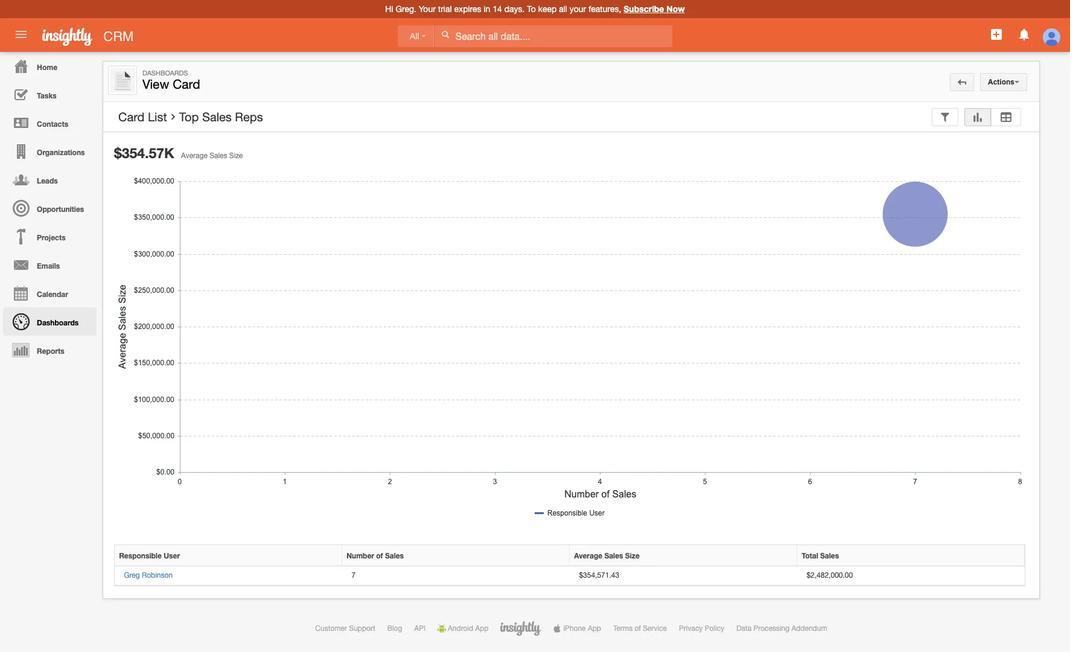 Task type: locate. For each thing, give the bounding box(es) containing it.
0 horizontal spatial size
[[229, 152, 243, 160]]

14
[[493, 4, 502, 14]]

dashboards inside dashboards view card
[[142, 69, 188, 77]]

1 vertical spatial size
[[625, 551, 640, 560]]

reports
[[37, 347, 64, 356]]

android app link
[[438, 625, 489, 633]]

of
[[376, 551, 383, 560], [635, 625, 641, 633]]

dashboards view card
[[142, 69, 200, 91]]

actions
[[988, 78, 1015, 86]]

1 horizontal spatial card
[[173, 77, 200, 91]]

terms of service link
[[613, 625, 667, 633]]

terms of service
[[613, 625, 667, 633]]

android app
[[448, 625, 489, 633]]

average sales size up $354,571.43
[[574, 551, 640, 560]]

row
[[115, 545, 1025, 566], [115, 566, 1025, 586]]

0 vertical spatial size
[[229, 152, 243, 160]]

leads link
[[3, 165, 97, 194]]

app
[[475, 625, 489, 633], [588, 625, 601, 633]]

all
[[559, 4, 568, 14]]

of for terms
[[635, 625, 641, 633]]

opportunities
[[37, 205, 84, 214]]

home
[[37, 63, 57, 72]]

tasks link
[[3, 80, 97, 109]]

Search all data.... text field
[[435, 25, 673, 47]]

0 vertical spatial card
[[173, 77, 200, 91]]

sales down top sales reps
[[210, 152, 227, 160]]

dashboards
[[142, 69, 188, 77], [37, 318, 79, 327]]

0 horizontal spatial dashboards
[[37, 318, 79, 327]]

customer support link
[[315, 625, 375, 633]]

2 app from the left
[[588, 625, 601, 633]]

crm
[[103, 29, 134, 44]]

chart image
[[973, 113, 984, 121]]

0 vertical spatial average
[[181, 152, 208, 160]]

card
[[173, 77, 200, 91], [118, 110, 145, 124]]

all link
[[398, 25, 434, 47]]

0 vertical spatial dashboards
[[142, 69, 188, 77]]

total sales
[[802, 551, 839, 560]]

contacts link
[[3, 109, 97, 137]]

card right view
[[173, 77, 200, 91]]

$354,571.43 cell
[[570, 566, 798, 586]]

average up $354,571.43
[[574, 551, 603, 560]]

customer support
[[315, 625, 375, 633]]

navigation
[[0, 52, 97, 364]]

subscribe
[[624, 4, 664, 14]]

navigation containing home
[[0, 52, 97, 364]]

row up $354,571.43
[[115, 545, 1025, 566]]

0 horizontal spatial app
[[475, 625, 489, 633]]

1 row from the top
[[115, 545, 1025, 566]]

average sales size down top sales reps
[[181, 152, 243, 160]]

0 horizontal spatial card
[[118, 110, 145, 124]]

dashboards right card image
[[142, 69, 188, 77]]

sales
[[202, 110, 232, 124], [210, 152, 227, 160], [385, 551, 404, 560], [605, 551, 623, 560], [821, 551, 839, 560]]

privacy
[[679, 625, 703, 633]]

average sales size
[[181, 152, 243, 160], [574, 551, 640, 560]]

sales right total on the bottom right of the page
[[821, 551, 839, 560]]

card list
[[118, 110, 167, 124]]

projects link
[[3, 222, 97, 251]]

1 horizontal spatial app
[[588, 625, 601, 633]]

row up iphone
[[115, 566, 1025, 586]]

greg robinson link
[[124, 571, 173, 580]]

size up "$354,571.43" "cell"
[[625, 551, 640, 560]]

top sales reps
[[179, 110, 263, 124]]

0 horizontal spatial average sales size
[[181, 152, 243, 160]]

now
[[667, 4, 685, 14]]

0 horizontal spatial of
[[376, 551, 383, 560]]

2 row from the top
[[115, 566, 1025, 586]]

data processing addendum link
[[737, 625, 828, 633]]

days.
[[505, 4, 525, 14]]

all
[[410, 31, 419, 41]]

view
[[142, 77, 169, 91]]

1 vertical spatial of
[[635, 625, 641, 633]]

privacy policy
[[679, 625, 725, 633]]

filter image
[[940, 113, 951, 121]]

sales right number
[[385, 551, 404, 560]]

0 vertical spatial of
[[376, 551, 383, 560]]

average down top
[[181, 152, 208, 160]]

1 app from the left
[[475, 625, 489, 633]]

1 horizontal spatial average sales size
[[574, 551, 640, 560]]

responsible user
[[119, 551, 180, 560]]

leads
[[37, 176, 58, 185]]

features,
[[589, 4, 622, 14]]

reps
[[235, 110, 263, 124]]

row containing responsible user
[[115, 545, 1025, 566]]

card list link
[[118, 110, 167, 124]]

card left list
[[118, 110, 145, 124]]

processing
[[754, 625, 790, 633]]

user
[[164, 551, 180, 560]]

calendar link
[[3, 279, 97, 307]]

of right terms
[[635, 625, 641, 633]]

total
[[802, 551, 819, 560]]

0 horizontal spatial average
[[181, 152, 208, 160]]

size
[[229, 152, 243, 160], [625, 551, 640, 560]]

table image
[[999, 113, 1014, 121]]

size down reps
[[229, 152, 243, 160]]

$2,482,000.00
[[807, 571, 853, 580]]

dashboards up reports link
[[37, 318, 79, 327]]

app right iphone
[[588, 625, 601, 633]]

average
[[181, 152, 208, 160], [574, 551, 603, 560]]

contacts
[[37, 120, 68, 129]]

of right number
[[376, 551, 383, 560]]

$354.57k
[[114, 145, 174, 161]]

1 vertical spatial average
[[574, 551, 603, 560]]

opportunities link
[[3, 194, 97, 222]]

1 vertical spatial average sales size
[[574, 551, 640, 560]]

1 vertical spatial dashboards
[[37, 318, 79, 327]]

1 horizontal spatial size
[[625, 551, 640, 560]]

7 cell
[[342, 566, 570, 586]]

0 vertical spatial average sales size
[[181, 152, 243, 160]]

1 horizontal spatial of
[[635, 625, 641, 633]]

1 horizontal spatial dashboards
[[142, 69, 188, 77]]

app right android
[[475, 625, 489, 633]]

blog link
[[387, 625, 402, 633]]



Task type: describe. For each thing, give the bounding box(es) containing it.
sales up $354,571.43
[[605, 551, 623, 560]]

notifications image
[[1017, 27, 1032, 42]]

greg robinson
[[124, 571, 173, 580]]

1 vertical spatial card
[[118, 110, 145, 124]]

addendum
[[792, 625, 828, 633]]

support
[[349, 625, 375, 633]]

iphone app link
[[553, 625, 601, 633]]

organizations
[[37, 148, 85, 157]]

calendar
[[37, 290, 68, 299]]

back image
[[958, 78, 967, 86]]

greg.
[[396, 4, 417, 14]]

greg
[[124, 571, 140, 580]]

tasks
[[37, 91, 57, 100]]

emails
[[37, 261, 60, 271]]

7
[[352, 571, 356, 580]]

app for android app
[[475, 625, 489, 633]]

card inside dashboards view card
[[173, 77, 200, 91]]

blog
[[387, 625, 402, 633]]

in
[[484, 4, 490, 14]]

number of sales
[[347, 551, 404, 560]]

terms
[[613, 625, 633, 633]]

white image
[[441, 30, 450, 39]]

iphone app
[[564, 625, 601, 633]]

keep
[[538, 4, 557, 14]]

subscribe now link
[[624, 4, 685, 14]]

service
[[643, 625, 667, 633]]

dashboards for dashboards
[[37, 318, 79, 327]]

of for number
[[376, 551, 383, 560]]

hi
[[385, 4, 393, 14]]

dashboards link
[[3, 307, 97, 336]]

row containing greg robinson
[[115, 566, 1025, 586]]

emails link
[[3, 251, 97, 279]]

app for iphone app
[[588, 625, 601, 633]]

android
[[448, 625, 473, 633]]

data
[[737, 625, 752, 633]]

robinson
[[142, 571, 173, 580]]

$354,571.43
[[579, 571, 620, 580]]

hi greg. your trial expires in 14 days. to keep all your features, subscribe now
[[385, 4, 685, 14]]

1 horizontal spatial average
[[574, 551, 603, 560]]

your
[[570, 4, 586, 14]]

policy
[[705, 625, 725, 633]]

your
[[419, 4, 436, 14]]

reports link
[[3, 336, 97, 364]]

organizations link
[[3, 137, 97, 165]]

privacy policy link
[[679, 625, 725, 633]]

iphone
[[564, 625, 586, 633]]

top
[[179, 110, 199, 124]]

projects
[[37, 233, 66, 242]]

card image
[[110, 68, 135, 92]]

expires
[[454, 4, 482, 14]]

actions button
[[981, 73, 1028, 91]]

home link
[[3, 52, 97, 80]]

trial
[[438, 4, 452, 14]]

to
[[527, 4, 536, 14]]

$2,482,000.00 cell
[[798, 566, 1025, 586]]

list
[[148, 110, 167, 124]]

number
[[347, 551, 374, 560]]

customer
[[315, 625, 347, 633]]

responsible
[[119, 551, 162, 560]]

api link
[[414, 625, 426, 633]]

data processing addendum
[[737, 625, 828, 633]]

sales right top
[[202, 110, 232, 124]]

api
[[414, 625, 426, 633]]

dashboards for dashboards view card
[[142, 69, 188, 77]]



Task type: vqa. For each thing, say whether or not it's contained in the screenshot.
Average to the top
yes



